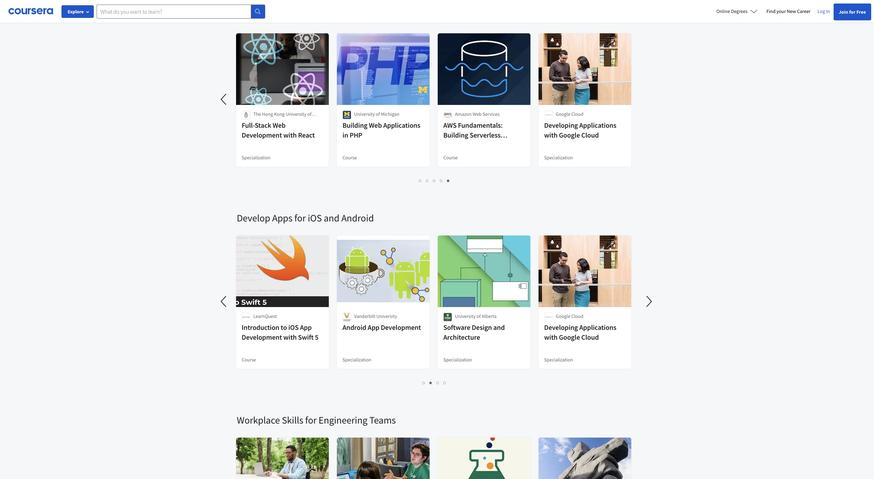 Task type: describe. For each thing, give the bounding box(es) containing it.
3 inside develop apps for ios and android carousel element
[[437, 380, 439, 387]]

specialization for the hong kong university of science and technology 'icon'
[[242, 155, 271, 161]]

web for amazon
[[473, 111, 482, 117]]

building web applications in php
[[343, 121, 420, 140]]

1 button for bottommost 3 button
[[420, 379, 427, 387]]

develop apps for ios and android
[[237, 212, 374, 225]]

3 inside fullstack web development carousel element
[[433, 177, 436, 184]]

vanderbilt university
[[354, 313, 397, 320]]

university of alberta image
[[443, 313, 452, 322]]

course for applications
[[443, 155, 458, 161]]

specialization for university of alberta icon
[[443, 357, 472, 363]]

4 button for 3 button to the top
[[438, 177, 445, 185]]

in
[[343, 131, 348, 140]]

explore button
[[61, 5, 94, 18]]

fullstack
[[237, 9, 273, 22]]

serverless
[[470, 131, 501, 140]]

free
[[857, 9, 866, 15]]

of for building
[[376, 111, 380, 117]]

0 vertical spatial for
[[849, 9, 856, 15]]

google cloud image
[[544, 313, 553, 322]]

the hong kong university of science and technology image
[[242, 111, 251, 119]]

aws fundamentals: building serverless applications
[[443, 121, 503, 149]]

1 inside develop apps for ios and android carousel element
[[423, 380, 425, 387]]

michigan
[[381, 111, 400, 117]]

list inside develop apps for ios and android carousel element
[[237, 379, 632, 387]]

next slide image
[[641, 293, 658, 310]]

development inside full-stack web development with react
[[242, 131, 282, 140]]

with down google cloud icon
[[544, 333, 558, 342]]

2 button for bottommost 3 button's 1 button
[[427, 379, 435, 387]]

0 vertical spatial 3 button
[[431, 177, 438, 185]]

2 app from the left
[[368, 323, 380, 332]]

android app development
[[343, 323, 421, 332]]

app inside 'introduction to ios app development with swift 5'
[[300, 323, 312, 332]]

develop
[[237, 212, 270, 225]]

of inside the hong kong university of science and technology
[[307, 111, 312, 117]]

university up software
[[455, 313, 476, 320]]

skills
[[282, 414, 303, 427]]

developing for develop apps for ios and android
[[544, 323, 578, 332]]

and inside the hong kong university of science and technology
[[270, 118, 278, 124]]

2 inside develop apps for ios and android carousel element
[[430, 380, 432, 387]]

log in
[[818, 8, 830, 14]]

your
[[777, 8, 786, 14]]

4 button for bottommost 3 button
[[442, 379, 449, 387]]

5 inside 'introduction to ios app development with swift 5'
[[315, 333, 319, 342]]

specialization for google cloud icon
[[544, 357, 573, 363]]

web for building
[[369, 121, 382, 130]]

amazon
[[455, 111, 472, 117]]

1 horizontal spatial ios
[[308, 212, 322, 225]]

software design and architecture
[[443, 323, 505, 342]]

hypothesis-driven development course by university of virginia, image
[[438, 438, 531, 480]]

1 vertical spatial 3 button
[[435, 379, 442, 387]]

find
[[767, 8, 776, 14]]

react
[[298, 131, 315, 140]]

university up the android app development
[[377, 313, 397, 320]]

agile project management course by google, image
[[337, 438, 430, 480]]

kong
[[274, 111, 285, 117]]

introduction to software product management course by university of alberta, image
[[539, 438, 632, 480]]

introduction to ios app development with swift 5
[[242, 323, 319, 342]]

join for free
[[839, 9, 866, 15]]

introduction
[[242, 323, 279, 332]]

full-stack web development with react
[[242, 121, 315, 140]]

online
[[717, 8, 730, 14]]

degrees
[[731, 8, 748, 14]]

1 inside fullstack web development carousel element
[[419, 177, 422, 184]]

1 vertical spatial android
[[343, 323, 366, 332]]

What do you want to learn? text field
[[97, 4, 251, 18]]

software
[[443, 323, 471, 332]]

applications inside develop apps for ios and android carousel element
[[579, 323, 617, 332]]

services
[[483, 111, 500, 117]]

4 for 3 button to the top
[[440, 177, 443, 184]]

building inside building web applications in php
[[343, 121, 368, 130]]

learnquest
[[253, 313, 277, 320]]

development inside 'introduction to ios app development with swift 5'
[[242, 333, 282, 342]]

list inside fullstack web development carousel element
[[237, 177, 632, 185]]



Task type: locate. For each thing, give the bounding box(es) containing it.
google cloud inside develop apps for ios and android carousel element
[[556, 313, 584, 320]]

1 horizontal spatial 4
[[444, 380, 446, 387]]

university
[[286, 111, 306, 117], [354, 111, 375, 117], [377, 313, 397, 320], [455, 313, 476, 320]]

and
[[270, 118, 278, 124], [324, 212, 340, 225], [494, 323, 505, 332]]

0 horizontal spatial 2
[[426, 177, 429, 184]]

web inside full-stack web development with react
[[273, 121, 286, 130]]

developing inside develop apps for ios and android carousel element
[[544, 323, 578, 332]]

hong
[[262, 111, 273, 117]]

developing applications with google cloud down google cloud icon
[[544, 323, 617, 342]]

2 button for 1 button corresponding to 3 button to the top
[[424, 177, 431, 185]]

2
[[426, 177, 429, 184], [430, 380, 432, 387]]

full-
[[242, 121, 255, 130]]

ios
[[308, 212, 322, 225], [288, 323, 299, 332]]

of left alberta
[[477, 313, 481, 320]]

0 horizontal spatial app
[[300, 323, 312, 332]]

science
[[253, 118, 269, 124]]

2 horizontal spatial of
[[477, 313, 481, 320]]

0 vertical spatial building
[[343, 121, 368, 130]]

developing
[[544, 121, 578, 130], [544, 323, 578, 332]]

app
[[300, 323, 312, 332], [368, 323, 380, 332]]

of for software
[[477, 313, 481, 320]]

developing applications with google cloud for develop apps for ios and android
[[544, 323, 617, 342]]

specialization for vanderbilt university icon
[[343, 357, 371, 363]]

to
[[281, 323, 287, 332]]

building down aws
[[443, 131, 468, 140]]

0 vertical spatial ios
[[308, 212, 322, 225]]

university of michigan
[[354, 111, 400, 117]]

2 google cloud from the top
[[556, 313, 584, 320]]

swift
[[298, 333, 314, 342]]

web inside building web applications in php
[[369, 121, 382, 130]]

developing applications with google cloud for fullstack web development
[[544, 121, 617, 140]]

1 horizontal spatial course
[[343, 155, 357, 161]]

course down introduction
[[242, 357, 256, 363]]

for for develop apps for ios and android
[[294, 212, 306, 225]]

0 vertical spatial 4 button
[[438, 177, 445, 185]]

web right fullstack
[[275, 9, 293, 22]]

1 horizontal spatial of
[[376, 111, 380, 117]]

0 vertical spatial 5
[[447, 177, 450, 184]]

log in link
[[814, 7, 834, 15]]

4 inside develop apps for ios and android carousel element
[[444, 380, 446, 387]]

1 horizontal spatial and
[[324, 212, 340, 225]]

university of alberta
[[455, 313, 497, 320]]

1 previous slide image from the top
[[216, 91, 233, 108]]

amazon web services image
[[443, 111, 452, 119]]

vanderbilt
[[354, 313, 376, 320]]

3
[[433, 177, 436, 184], [437, 380, 439, 387]]

2 developing from the top
[[544, 323, 578, 332]]

building up php
[[343, 121, 368, 130]]

None search field
[[97, 4, 265, 18]]

developing down google cloud icon
[[544, 323, 578, 332]]

developing down google cloud image
[[544, 121, 578, 130]]

0 vertical spatial and
[[270, 118, 278, 124]]

list
[[237, 177, 632, 185], [237, 379, 632, 387]]

1 vertical spatial 4 button
[[442, 379, 449, 387]]

google cloud for develop apps for ios and android
[[556, 313, 584, 320]]

building inside "aws fundamentals: building serverless applications"
[[443, 131, 468, 140]]

developing applications with google cloud
[[544, 121, 617, 140], [544, 323, 617, 342]]

0 vertical spatial 1
[[419, 177, 422, 184]]

5
[[447, 177, 450, 184], [315, 333, 319, 342]]

0 horizontal spatial course
[[242, 357, 256, 363]]

4 button inside develop apps for ios and android carousel element
[[442, 379, 449, 387]]

applications inside "aws fundamentals: building serverless applications"
[[443, 141, 481, 149]]

engineering
[[319, 414, 368, 427]]

with down technology
[[283, 131, 297, 140]]

with inside 'introduction to ios app development with swift 5'
[[283, 333, 297, 342]]

developing applications with google cloud inside fullstack web development carousel element
[[544, 121, 617, 140]]

coursera image
[[8, 6, 53, 17]]

with inside full-stack web development with react
[[283, 131, 297, 140]]

1 vertical spatial google cloud
[[556, 313, 584, 320]]

app down vanderbilt university
[[368, 323, 380, 332]]

0 horizontal spatial ios
[[288, 323, 299, 332]]

1 vertical spatial developing
[[544, 323, 578, 332]]

google cloud for fullstack web development
[[556, 111, 584, 117]]

for
[[849, 9, 856, 15], [294, 212, 306, 225], [305, 414, 317, 427]]

fundamentals:
[[458, 121, 503, 130]]

stack
[[255, 121, 271, 130]]

1 vertical spatial and
[[324, 212, 340, 225]]

1 vertical spatial for
[[294, 212, 306, 225]]

1 horizontal spatial 2
[[430, 380, 432, 387]]

0 vertical spatial 1 button
[[417, 177, 424, 185]]

course for development
[[242, 357, 256, 363]]

develop apps for ios and android carousel element
[[216, 191, 658, 393]]

find your new career link
[[763, 7, 814, 16]]

previous slide image
[[216, 91, 233, 108], [216, 293, 233, 310]]

1 google cloud from the top
[[556, 111, 584, 117]]

join for free link
[[834, 4, 872, 20]]

coding interview preparation course by meta, image
[[236, 438, 329, 480]]

ios right "apps"
[[308, 212, 322, 225]]

course down in at left
[[343, 155, 357, 161]]

2 vertical spatial for
[[305, 414, 317, 427]]

the
[[253, 111, 261, 117]]

1 horizontal spatial 5
[[447, 177, 450, 184]]

1 vertical spatial 2
[[430, 380, 432, 387]]

of inside develop apps for ios and android carousel element
[[477, 313, 481, 320]]

course inside develop apps for ios and android carousel element
[[242, 357, 256, 363]]

log
[[818, 8, 825, 14]]

apps
[[272, 212, 293, 225]]

1 vertical spatial 4
[[444, 380, 446, 387]]

vanderbilt university image
[[343, 313, 351, 322]]

1 vertical spatial building
[[443, 131, 468, 140]]

fullstack web development carousel element
[[0, 0, 637, 191]]

0 vertical spatial previous slide image
[[216, 91, 233, 108]]

1 horizontal spatial 3
[[437, 380, 439, 387]]

0 horizontal spatial and
[[270, 118, 278, 124]]

applications inside building web applications in php
[[383, 121, 420, 130]]

2 list from the top
[[237, 379, 632, 387]]

app up "swift"
[[300, 323, 312, 332]]

specialization
[[242, 155, 271, 161], [544, 155, 573, 161], [343, 357, 371, 363], [443, 357, 472, 363], [544, 357, 573, 363]]

1 vertical spatial 1 button
[[420, 379, 427, 387]]

2 vertical spatial and
[[494, 323, 505, 332]]

4 for bottommost 3 button
[[444, 380, 446, 387]]

with down google cloud image
[[544, 131, 558, 140]]

1 button for 3 button to the top
[[417, 177, 424, 185]]

web
[[275, 9, 293, 22], [473, 111, 482, 117], [273, 121, 286, 130], [369, 121, 382, 130]]

google cloud right google cloud image
[[556, 111, 584, 117]]

0 vertical spatial list
[[237, 177, 632, 185]]

cloud
[[571, 111, 584, 117], [582, 131, 599, 140], [571, 313, 584, 320], [582, 333, 599, 342]]

google cloud right google cloud icon
[[556, 313, 584, 320]]

4
[[440, 177, 443, 184], [444, 380, 446, 387]]

1 vertical spatial developing applications with google cloud
[[544, 323, 617, 342]]

0 vertical spatial developing applications with google cloud
[[544, 121, 617, 140]]

1 vertical spatial 1
[[423, 380, 425, 387]]

workplace skills for engineering teams
[[237, 414, 396, 427]]

university inside the hong kong university of science and technology
[[286, 111, 306, 117]]

and inside the software design and architecture
[[494, 323, 505, 332]]

workplace skills for engineering teams carousel element
[[233, 393, 874, 480]]

workplace
[[237, 414, 280, 427]]

the hong kong university of science and technology
[[253, 111, 312, 124]]

0 vertical spatial 2 button
[[424, 177, 431, 185]]

2 horizontal spatial course
[[443, 155, 458, 161]]

2 button
[[424, 177, 431, 185], [427, 379, 435, 387]]

developing inside fullstack web development carousel element
[[544, 121, 578, 130]]

0 vertical spatial developing
[[544, 121, 578, 130]]

course up 5 button
[[443, 155, 458, 161]]

2 horizontal spatial and
[[494, 323, 505, 332]]

ios right to
[[288, 323, 299, 332]]

for right join
[[849, 9, 856, 15]]

5 button
[[445, 177, 452, 185]]

explore
[[68, 8, 84, 15]]

university of michigan image
[[343, 111, 351, 119]]

new
[[787, 8, 796, 14]]

alberta
[[482, 313, 497, 320]]

of up react
[[307, 111, 312, 117]]

for right "apps"
[[294, 212, 306, 225]]

with down to
[[283, 333, 297, 342]]

0 horizontal spatial 5
[[315, 333, 319, 342]]

with
[[283, 131, 297, 140], [544, 131, 558, 140], [283, 333, 297, 342], [544, 333, 558, 342]]

0 vertical spatial 4
[[440, 177, 443, 184]]

1 vertical spatial 2 button
[[427, 379, 435, 387]]

1 vertical spatial previous slide image
[[216, 293, 233, 310]]

specialization for google cloud image
[[544, 155, 573, 161]]

of left the michigan
[[376, 111, 380, 117]]

4 button
[[438, 177, 445, 185], [442, 379, 449, 387]]

previous slide image inside fullstack web development carousel element
[[216, 91, 233, 108]]

0 horizontal spatial 3
[[433, 177, 436, 184]]

php
[[350, 131, 362, 140]]

in
[[826, 8, 830, 14]]

1 developing applications with google cloud from the top
[[544, 121, 617, 140]]

0 horizontal spatial building
[[343, 121, 368, 130]]

previous slide image for develop apps for ios and android
[[216, 293, 233, 310]]

architecture
[[443, 333, 480, 342]]

career
[[797, 8, 811, 14]]

applications
[[383, 121, 420, 130], [579, 121, 617, 130], [443, 141, 481, 149], [579, 323, 617, 332]]

0 vertical spatial 2
[[426, 177, 429, 184]]

aws
[[443, 121, 457, 130]]

developing applications with google cloud down google cloud image
[[544, 121, 617, 140]]

web for fullstack
[[275, 9, 293, 22]]

google cloud inside fullstack web development carousel element
[[556, 111, 584, 117]]

1 horizontal spatial app
[[368, 323, 380, 332]]

technology
[[279, 118, 303, 124]]

google cloud image
[[544, 111, 553, 119]]

university right university of michigan image
[[354, 111, 375, 117]]

web down university of michigan
[[369, 121, 382, 130]]

developing applications with google cloud inside develop apps for ios and android carousel element
[[544, 323, 617, 342]]

learnquest image
[[242, 313, 251, 322]]

course for php
[[343, 155, 357, 161]]

0 horizontal spatial 4
[[440, 177, 443, 184]]

web up fundamentals:
[[473, 111, 482, 117]]

0 vertical spatial 3
[[433, 177, 436, 184]]

online degrees button
[[711, 4, 763, 19]]

amazon web services
[[455, 111, 500, 117]]

university up technology
[[286, 111, 306, 117]]

2 previous slide image from the top
[[216, 293, 233, 310]]

previous slide image for fullstack web development
[[216, 91, 233, 108]]

2 developing applications with google cloud from the top
[[544, 323, 617, 342]]

3 button
[[431, 177, 438, 185], [435, 379, 442, 387]]

1 app from the left
[[300, 323, 312, 332]]

1 list from the top
[[237, 177, 632, 185]]

1 button
[[417, 177, 424, 185], [420, 379, 427, 387]]

1 horizontal spatial 1
[[423, 380, 425, 387]]

find your new career
[[767, 8, 811, 14]]

google cloud
[[556, 111, 584, 117], [556, 313, 584, 320]]

0 horizontal spatial of
[[307, 111, 312, 117]]

fullstack web development
[[237, 9, 350, 22]]

ios inside 'introduction to ios app development with swift 5'
[[288, 323, 299, 332]]

of
[[307, 111, 312, 117], [376, 111, 380, 117], [477, 313, 481, 320]]

1
[[419, 177, 422, 184], [423, 380, 425, 387]]

design
[[472, 323, 492, 332]]

1 developing from the top
[[544, 121, 578, 130]]

1 vertical spatial ios
[[288, 323, 299, 332]]

join
[[839, 9, 848, 15]]

course
[[343, 155, 357, 161], [443, 155, 458, 161], [242, 357, 256, 363]]

development
[[295, 9, 350, 22], [242, 131, 282, 140], [381, 323, 421, 332], [242, 333, 282, 342]]

building
[[343, 121, 368, 130], [443, 131, 468, 140]]

0 horizontal spatial 1
[[419, 177, 422, 184]]

1 horizontal spatial building
[[443, 131, 468, 140]]

2 inside fullstack web development carousel element
[[426, 177, 429, 184]]

4 inside fullstack web development carousel element
[[440, 177, 443, 184]]

google
[[556, 111, 570, 117], [559, 131, 580, 140], [556, 313, 570, 320], [559, 333, 580, 342]]

for right skills on the bottom of the page
[[305, 414, 317, 427]]

1 vertical spatial 5
[[315, 333, 319, 342]]

0 vertical spatial google cloud
[[556, 111, 584, 117]]

1 vertical spatial list
[[237, 379, 632, 387]]

web down "kong"
[[273, 121, 286, 130]]

online degrees
[[717, 8, 748, 14]]

5 inside button
[[447, 177, 450, 184]]

android
[[341, 212, 374, 225], [343, 323, 366, 332]]

for for workplace skills for engineering teams
[[305, 414, 317, 427]]

developing for fullstack web development
[[544, 121, 578, 130]]

0 vertical spatial android
[[341, 212, 374, 225]]

1 vertical spatial 3
[[437, 380, 439, 387]]

teams
[[369, 414, 396, 427]]



Task type: vqa. For each thing, say whether or not it's contained in the screenshot.


